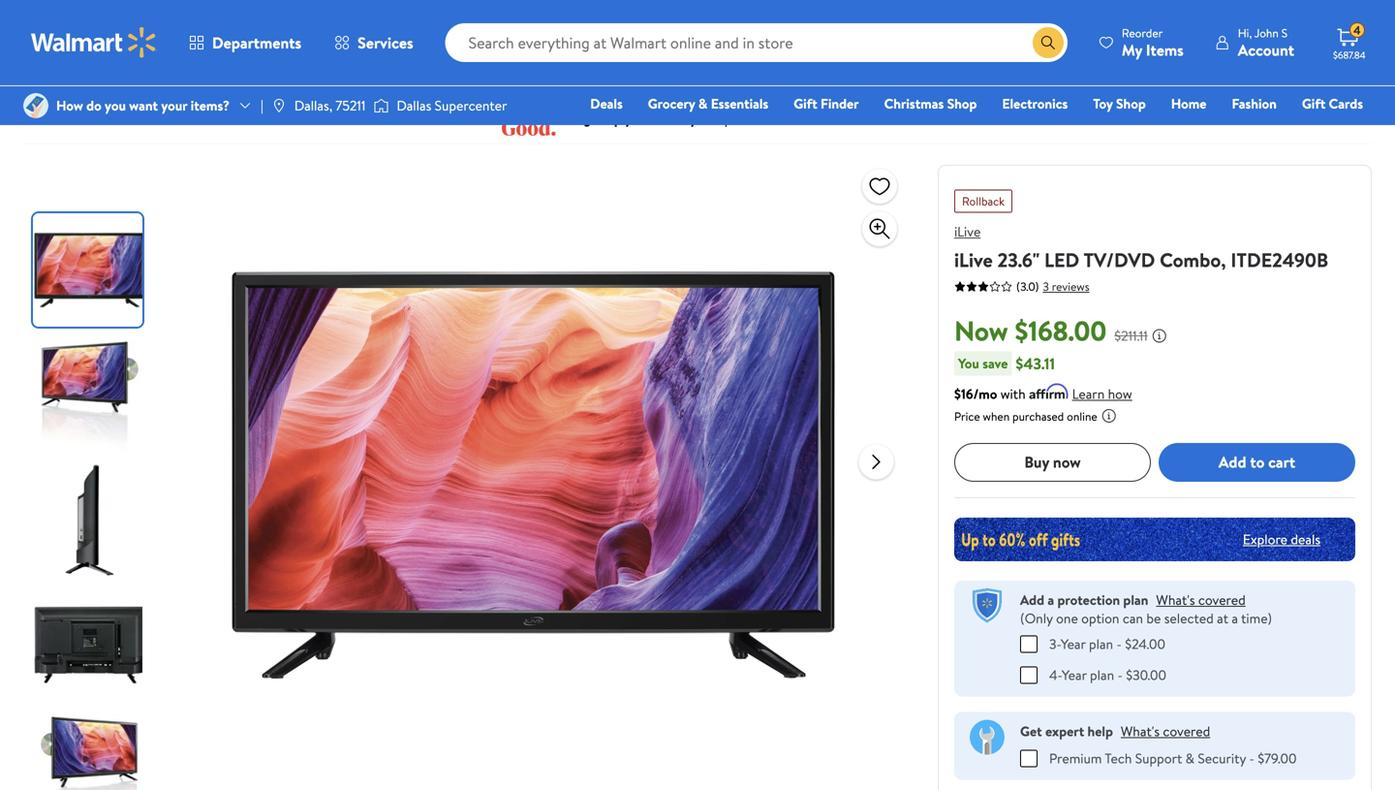 Task type: describe. For each thing, give the bounding box(es) containing it.
christmas shop
[[885, 94, 978, 113]]

items?
[[191, 96, 230, 115]]

selected
[[1165, 609, 1214, 627]]

do
[[86, 96, 101, 115]]

search icon image
[[1041, 35, 1057, 50]]

time)
[[1242, 609, 1273, 627]]

add to cart
[[1219, 451, 1296, 473]]

electronics for electronics
[[1003, 94, 1069, 113]]

- for $30.00
[[1118, 665, 1123, 684]]

christmas shop link
[[876, 93, 986, 114]]

3 reviews link
[[1040, 278, 1090, 295]]

1 vertical spatial home
[[1172, 94, 1207, 113]]

led
[[1045, 246, 1080, 273]]

one
[[1215, 121, 1245, 140]]

what's inside 'add a protection plan what's covered (only one option can be selected at a time)'
[[1157, 590, 1196, 609]]

toy shop link
[[1085, 93, 1155, 114]]

2 vertical spatial -
[[1250, 749, 1255, 768]]

electronics for electronics / tv & home theater / all tvs
[[23, 48, 89, 67]]

john
[[1255, 25, 1280, 41]]

1 vertical spatial covered
[[1164, 722, 1211, 740]]

price
[[955, 408, 981, 424]]

3-
[[1050, 634, 1061, 653]]

1 horizontal spatial a
[[1233, 609, 1239, 627]]

you
[[105, 96, 126, 115]]

& for electronics
[[129, 48, 138, 67]]

deals
[[1292, 530, 1321, 549]]

explore
[[1244, 530, 1288, 549]]

walmart+
[[1306, 121, 1364, 140]]

add for add a protection plan what's covered (only one option can be selected at a time)
[[1021, 590, 1045, 609]]

cards
[[1330, 94, 1364, 113]]

security
[[1199, 749, 1247, 768]]

$24.00
[[1126, 634, 1166, 653]]

$211.11
[[1115, 326, 1149, 345]]

itde2490b
[[1232, 246, 1329, 273]]

(only
[[1021, 609, 1054, 627]]

what's covered button for add a protection plan
[[1157, 590, 1246, 609]]

tv & home theater link
[[109, 48, 225, 67]]

hi,
[[1239, 25, 1253, 41]]

Search search field
[[446, 23, 1068, 62]]

1 / from the left
[[97, 48, 102, 67]]

one debit link
[[1207, 120, 1290, 141]]

save
[[983, 354, 1009, 373]]

ad disclaimer and feedback image
[[1357, 105, 1373, 120]]

departments button
[[173, 19, 318, 66]]

3
[[1044, 278, 1050, 295]]

4-year plan - $30.00
[[1050, 665, 1167, 684]]

rollback
[[963, 193, 1005, 209]]

how
[[1109, 384, 1133, 403]]

$30.00
[[1127, 665, 1167, 684]]

services
[[358, 32, 414, 53]]

legal information image
[[1102, 408, 1117, 423]]

walmart+ link
[[1297, 120, 1373, 141]]

finder
[[821, 94, 860, 113]]

dallas, 75211
[[295, 96, 366, 115]]

$16/mo
[[955, 384, 998, 403]]

grocery & essentials link
[[640, 93, 778, 114]]

help
[[1088, 722, 1114, 740]]

$687.84
[[1334, 48, 1367, 62]]

what's covered button for get expert help
[[1122, 722, 1211, 740]]

dallas
[[397, 96, 432, 115]]

s
[[1282, 25, 1288, 41]]

ilive 23.6" led tv/dvd combo, itde2490b - image 3 of 5 image
[[33, 463, 146, 577]]

gift cards registry
[[1141, 94, 1364, 140]]

debit
[[1248, 121, 1281, 140]]

zoom image modal image
[[869, 217, 892, 240]]

explore deals link
[[1236, 522, 1329, 556]]

4-Year plan - $30.00 checkbox
[[1021, 666, 1038, 684]]

toy
[[1094, 94, 1114, 113]]

online
[[1067, 408, 1098, 424]]

gift finder
[[794, 94, 860, 113]]

tvs
[[264, 48, 285, 67]]

$43.11
[[1016, 353, 1056, 374]]

now
[[955, 312, 1009, 349]]

dallas,
[[295, 96, 333, 115]]

2 / from the left
[[233, 48, 238, 67]]

items
[[1147, 39, 1184, 61]]

75211
[[336, 96, 366, 115]]

now $168.00
[[955, 312, 1107, 349]]

all
[[246, 48, 261, 67]]

ilive link
[[955, 222, 981, 241]]

23.6"
[[998, 246, 1040, 273]]

home link
[[1163, 93, 1216, 114]]

christmas
[[885, 94, 945, 113]]

one
[[1057, 609, 1079, 627]]

3-year plan - $24.00
[[1050, 634, 1166, 653]]

registry
[[1141, 121, 1190, 140]]

to
[[1251, 451, 1265, 473]]

reorder my items
[[1122, 25, 1184, 61]]

purchased
[[1013, 408, 1065, 424]]

learn how button
[[1073, 384, 1133, 404]]

add for add to cart
[[1219, 451, 1247, 473]]

ilive 23.6" led tv/dvd combo, itde2490b - image 5 of 5 image
[[33, 714, 146, 790]]

year for 3-
[[1061, 634, 1086, 653]]



Task type: vqa. For each thing, say whether or not it's contained in the screenshot.
maker, in K-Cup Pod Coffee Maker, Black
no



Task type: locate. For each thing, give the bounding box(es) containing it.
shop right toy
[[1117, 94, 1147, 113]]

expert
[[1046, 722, 1085, 740]]

electronics
[[23, 48, 89, 67], [1003, 94, 1069, 113]]

1 horizontal spatial  image
[[374, 96, 389, 115]]

up to sixty percent off deals. shop now. image
[[955, 517, 1356, 561]]

shop for christmas shop
[[948, 94, 978, 113]]

3-Year plan - $24.00 checkbox
[[1021, 635, 1038, 653]]

fashion link
[[1224, 93, 1286, 114]]

0 vertical spatial &
[[129, 48, 138, 67]]

gift for finder
[[794, 94, 818, 113]]

add to favorites list, ilive 23.6" led tv/dvd combo, itde2490b image
[[869, 174, 892, 198]]

gift inside gift cards registry
[[1303, 94, 1326, 113]]

add inside 'add a protection plan what's covered (only one option can be selected at a time)'
[[1021, 590, 1045, 609]]

-
[[1117, 634, 1122, 653], [1118, 665, 1123, 684], [1250, 749, 1255, 768]]

home up registry link
[[1172, 94, 1207, 113]]

fashion
[[1233, 94, 1278, 113]]

0 vertical spatial -
[[1117, 634, 1122, 653]]

0 horizontal spatial /
[[97, 48, 102, 67]]

can
[[1123, 609, 1144, 627]]

plan down option
[[1090, 634, 1114, 653]]

what's
[[1157, 590, 1196, 609], [1122, 722, 1160, 740]]

 image
[[23, 93, 48, 118], [374, 96, 389, 115]]

tech
[[1106, 749, 1133, 768]]

premium
[[1050, 749, 1103, 768]]

ilive 23.6" led tv/dvd combo, itde2490b - image 4 of 5 image
[[33, 588, 146, 702]]

grocery & essentials
[[648, 94, 769, 113]]

$16/mo with
[[955, 384, 1026, 403]]

0 horizontal spatial add
[[1021, 590, 1045, 609]]

how do you want your items?
[[56, 96, 230, 115]]

4
[[1354, 22, 1362, 38]]

1 vertical spatial electronics
[[1003, 94, 1069, 113]]

- for $24.00
[[1117, 634, 1122, 653]]

a right at
[[1233, 609, 1239, 627]]

tv
[[109, 48, 125, 67]]

supercenter
[[435, 96, 507, 115]]

add to cart button
[[1159, 443, 1356, 482]]

1 vertical spatial year
[[1062, 665, 1087, 684]]

& inside grocery & essentials link
[[699, 94, 708, 113]]

0 horizontal spatial &
[[129, 48, 138, 67]]

1 horizontal spatial electronics
[[1003, 94, 1069, 113]]

$79.00
[[1259, 749, 1298, 768]]

1 horizontal spatial home
[[1172, 94, 1207, 113]]

 image for how do you want your items?
[[23, 93, 48, 118]]

now
[[1054, 451, 1082, 473]]

plan right option
[[1124, 590, 1149, 609]]

support
[[1136, 749, 1183, 768]]

shop for toy shop
[[1117, 94, 1147, 113]]

1 shop from the left
[[948, 94, 978, 113]]

0 vertical spatial electronics
[[23, 48, 89, 67]]

add inside add to cart button
[[1219, 451, 1247, 473]]

all tvs link
[[246, 48, 285, 67]]

 image for dallas supercenter
[[374, 96, 389, 115]]

year
[[1061, 634, 1086, 653], [1062, 665, 1087, 684]]

- left $24.00 on the right
[[1117, 634, 1122, 653]]

theater
[[180, 48, 225, 67]]

what's up support
[[1122, 722, 1160, 740]]

0 vertical spatial plan
[[1124, 590, 1149, 609]]

ilive 23.6" led tv/dvd combo, itde2490b - image 2 of 5 image
[[33, 338, 146, 452]]

2 shop from the left
[[1117, 94, 1147, 113]]

& for premium
[[1186, 749, 1195, 768]]

home
[[141, 48, 177, 67], [1172, 94, 1207, 113]]

want
[[129, 96, 158, 115]]

learn
[[1073, 384, 1105, 403]]

1 horizontal spatial gift
[[1303, 94, 1326, 113]]

& right support
[[1186, 749, 1195, 768]]

gift
[[794, 94, 818, 113], [1303, 94, 1326, 113]]

departments
[[212, 32, 302, 53]]

1 horizontal spatial &
[[699, 94, 708, 113]]

|
[[261, 96, 264, 115]]

next media item image
[[865, 450, 888, 474]]

covered right be
[[1199, 590, 1246, 609]]

1 vertical spatial ilive
[[955, 246, 993, 273]]

1 gift from the left
[[794, 94, 818, 113]]

plan inside 'add a protection plan what's covered (only one option can be selected at a time)'
[[1124, 590, 1149, 609]]

0 vertical spatial add
[[1219, 451, 1247, 473]]

1 vertical spatial electronics link
[[994, 93, 1077, 114]]

reviews
[[1053, 278, 1090, 295]]

0 horizontal spatial electronics
[[23, 48, 89, 67]]

electronics link up how
[[23, 48, 89, 67]]

one debit
[[1215, 121, 1281, 140]]

0 horizontal spatial a
[[1048, 590, 1055, 609]]

1 horizontal spatial add
[[1219, 451, 1247, 473]]

4-
[[1050, 665, 1063, 684]]

my
[[1122, 39, 1143, 61]]

shop right christmas
[[948, 94, 978, 113]]

plan down 3-year plan - $24.00
[[1091, 665, 1115, 684]]

add a protection plan what's covered (only one option can be selected at a time)
[[1021, 590, 1273, 627]]

0 vertical spatial home
[[141, 48, 177, 67]]

- left '$79.00' in the right bottom of the page
[[1250, 749, 1255, 768]]

year down "one"
[[1061, 634, 1086, 653]]

what's right can
[[1157, 590, 1196, 609]]

0 vertical spatial ilive
[[955, 222, 981, 241]]

at
[[1218, 609, 1229, 627]]

gift left the finder
[[794, 94, 818, 113]]

home right tv
[[141, 48, 177, 67]]

1 vertical spatial &
[[699, 94, 708, 113]]

2 horizontal spatial &
[[1186, 749, 1195, 768]]

add left "one"
[[1021, 590, 1045, 609]]

1 horizontal spatial electronics link
[[994, 93, 1077, 114]]

2 vertical spatial plan
[[1091, 665, 1115, 684]]

explore deals
[[1244, 530, 1321, 549]]

electronics up how
[[23, 48, 89, 67]]

toy shop
[[1094, 94, 1147, 113]]

gift finder link
[[785, 93, 868, 114]]

how
[[56, 96, 83, 115]]

you save $43.11
[[959, 353, 1056, 374]]

plan for $24.00
[[1090, 634, 1114, 653]]

deals
[[591, 94, 623, 113]]

covered
[[1199, 590, 1246, 609], [1164, 722, 1211, 740]]

ilive down ilive link in the top of the page
[[955, 246, 993, 273]]

services button
[[318, 19, 430, 66]]

2 vertical spatial &
[[1186, 749, 1195, 768]]

1 vertical spatial plan
[[1090, 634, 1114, 653]]

year for 4-
[[1062, 665, 1087, 684]]

tv/dvd
[[1084, 246, 1156, 273]]

electronics link down search icon
[[994, 93, 1077, 114]]

what's covered button
[[1157, 590, 1246, 609], [1122, 722, 1211, 740]]

1 horizontal spatial /
[[233, 48, 238, 67]]

0 horizontal spatial shop
[[948, 94, 978, 113]]

buy now
[[1025, 451, 1082, 473]]

0 horizontal spatial gift
[[794, 94, 818, 113]]

with
[[1001, 384, 1026, 403]]

(3.0) 3 reviews
[[1017, 278, 1090, 295]]

0 horizontal spatial home
[[141, 48, 177, 67]]

gift for cards
[[1303, 94, 1326, 113]]

ilive 23.6" led tv/dvd combo, itde2490b - image 1 of 5 image
[[33, 213, 146, 327]]

account
[[1239, 39, 1295, 61]]

add left to
[[1219, 451, 1247, 473]]

/ left all
[[233, 48, 238, 67]]

0 vertical spatial electronics link
[[23, 48, 89, 67]]

a
[[1048, 590, 1055, 609], [1233, 609, 1239, 627]]

learn more about strikethrough prices image
[[1152, 328, 1168, 343]]

year down 3-year plan - $24.00
[[1062, 665, 1087, 684]]

combo,
[[1161, 246, 1227, 273]]

ilive down rollback
[[955, 222, 981, 241]]

you
[[959, 354, 980, 373]]

/ left tv
[[97, 48, 102, 67]]

- left the $30.00
[[1118, 665, 1123, 684]]

2 ilive from the top
[[955, 246, 993, 273]]

$168.00
[[1015, 312, 1107, 349]]

0 vertical spatial covered
[[1199, 590, 1246, 609]]

hi, john s account
[[1239, 25, 1295, 61]]

1 vertical spatial -
[[1118, 665, 1123, 684]]

covered up the "premium tech support & security - $79.00"
[[1164, 722, 1211, 740]]

reorder
[[1122, 25, 1164, 41]]

be
[[1147, 609, 1162, 627]]

when
[[984, 408, 1010, 424]]

sponsored
[[1300, 104, 1353, 121]]

add
[[1219, 451, 1247, 473], [1021, 590, 1045, 609]]

0 vertical spatial what's covered button
[[1157, 590, 1246, 609]]

/
[[97, 48, 102, 67], [233, 48, 238, 67]]

in_home_installation logo image
[[970, 720, 1005, 754]]

Premium Tech Support & Security - $79.00 checkbox
[[1021, 750, 1038, 767]]

1 vertical spatial what's covered button
[[1122, 722, 1211, 740]]

& right grocery
[[699, 94, 708, 113]]

buy now button
[[955, 443, 1152, 482]]

1 vertical spatial add
[[1021, 590, 1045, 609]]

1 ilive from the top
[[955, 222, 981, 241]]

your
[[161, 96, 187, 115]]

affirm image
[[1030, 383, 1069, 399]]

Walmart Site-Wide search field
[[446, 23, 1068, 62]]

ilive 23.6" led tv/dvd combo, itde2490b image
[[223, 165, 844, 785]]

a left "one"
[[1048, 590, 1055, 609]]

option
[[1082, 609, 1120, 627]]

 image right 75211
[[374, 96, 389, 115]]

walmart image
[[31, 27, 157, 58]]

1 vertical spatial what's
[[1122, 722, 1160, 740]]

 image left how
[[23, 93, 48, 118]]

0 horizontal spatial  image
[[23, 93, 48, 118]]

electronics down search icon
[[1003, 94, 1069, 113]]

 image
[[271, 98, 287, 113]]

gift left cards
[[1303, 94, 1326, 113]]

buy
[[1025, 451, 1050, 473]]

get
[[1021, 722, 1043, 740]]

wpp logo image
[[970, 588, 1005, 623]]

0 vertical spatial year
[[1061, 634, 1086, 653]]

0 vertical spatial what's
[[1157, 590, 1196, 609]]

1 horizontal spatial shop
[[1117, 94, 1147, 113]]

covered inside 'add a protection plan what's covered (only one option can be selected at a time)'
[[1199, 590, 1246, 609]]

price when purchased online
[[955, 408, 1098, 424]]

0 horizontal spatial electronics link
[[23, 48, 89, 67]]

deals link
[[582, 93, 632, 114]]

(3.0)
[[1017, 278, 1040, 295]]

2 gift from the left
[[1303, 94, 1326, 113]]

protection
[[1058, 590, 1121, 609]]

plan for $30.00
[[1091, 665, 1115, 684]]

& right tv
[[129, 48, 138, 67]]

plan
[[1124, 590, 1149, 609], [1090, 634, 1114, 653], [1091, 665, 1115, 684]]



